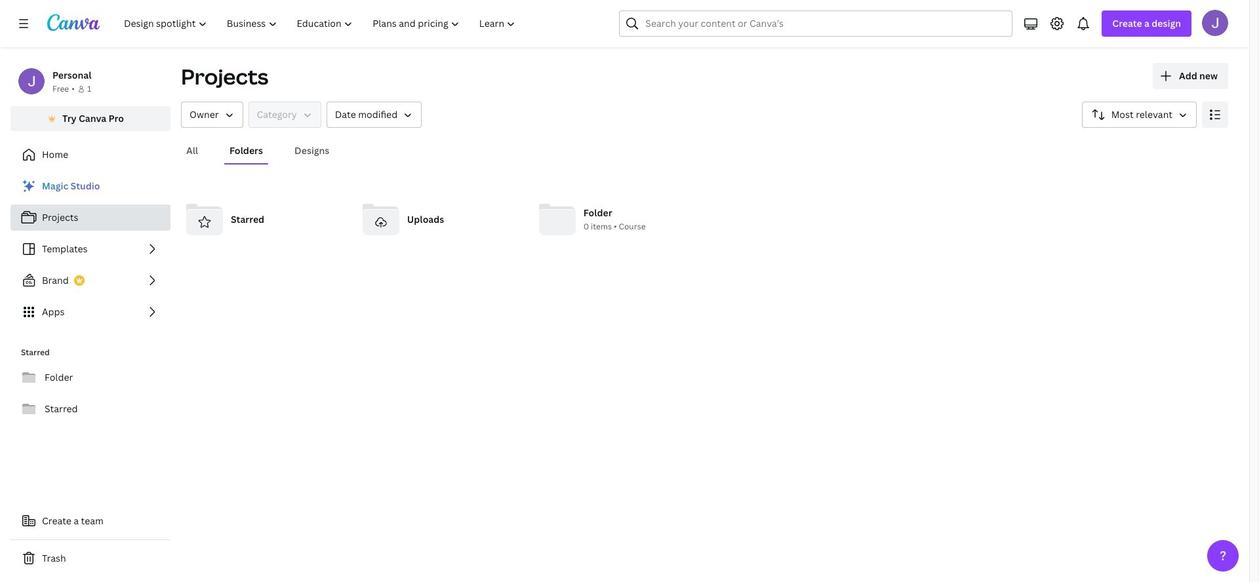 Task type: describe. For each thing, give the bounding box(es) containing it.
jacob simon image
[[1202, 10, 1229, 36]]

Search search field
[[646, 11, 987, 36]]

top level navigation element
[[115, 10, 527, 37]]



Task type: vqa. For each thing, say whether or not it's contained in the screenshot.
SORT BY "button"
yes



Task type: locate. For each thing, give the bounding box(es) containing it.
list
[[10, 173, 171, 325]]

Owner button
[[181, 102, 243, 128]]

None search field
[[619, 10, 1013, 37]]

Sort by button
[[1082, 102, 1197, 128]]

Date modified button
[[326, 102, 422, 128]]

Category button
[[248, 102, 321, 128]]



